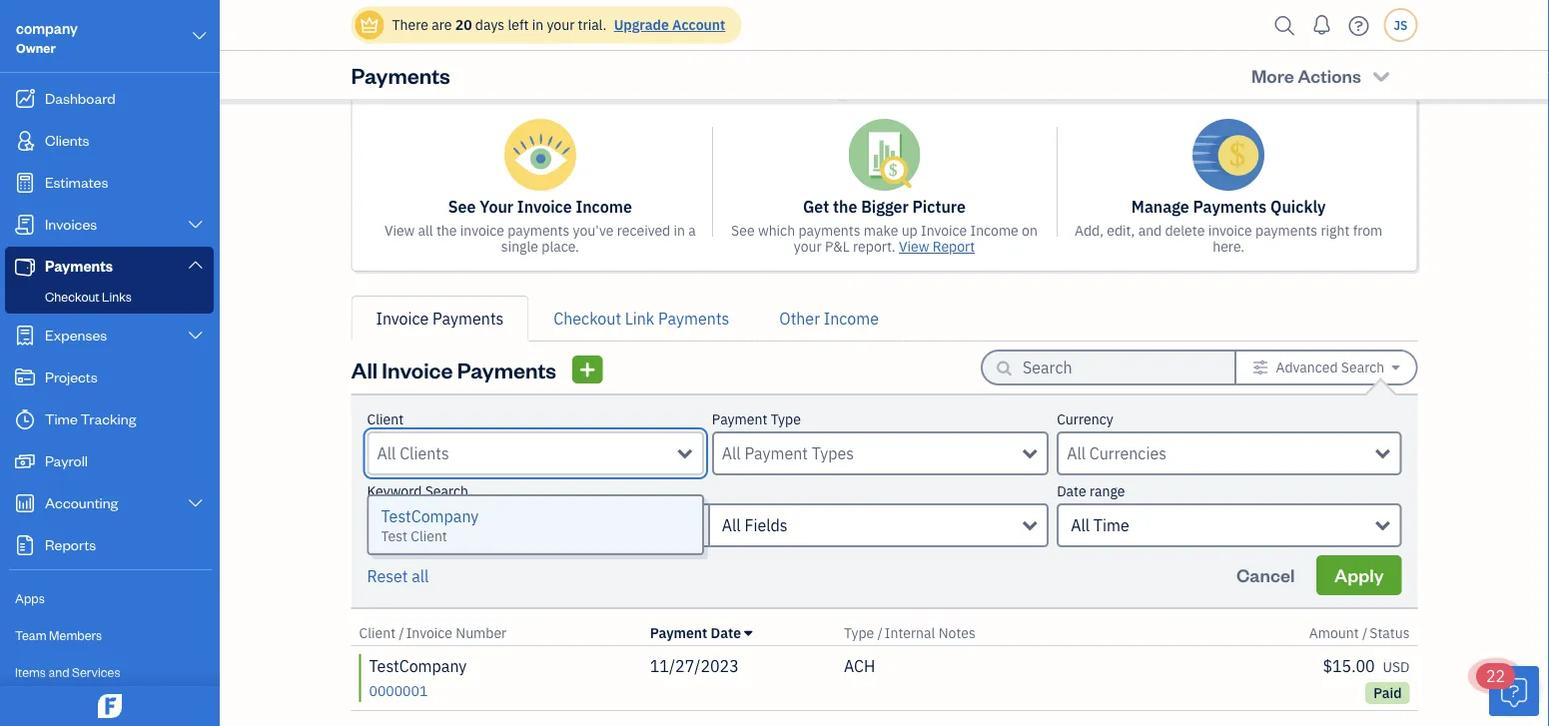 Task type: describe. For each thing, give the bounding box(es) containing it.
dashboard
[[45, 88, 116, 107]]

chevron large down image for accounting
[[186, 495, 205, 511]]

add a new payment image
[[578, 358, 597, 382]]

trial.
[[578, 15, 607, 34]]

amount button
[[1309, 624, 1359, 642]]

All Currencies search field
[[1067, 442, 1376, 465]]

go to help image
[[1343, 10, 1375, 40]]

advanced
[[1276, 358, 1338, 377]]

all up get the bigger picture
[[873, 64, 908, 101]]

see for which
[[731, 221, 755, 240]]

payments inside manage payments quickly add, edit, and delete invoice payments right from here.
[[1193, 196, 1267, 217]]

type button
[[844, 624, 874, 642]]

testcompany for testcompany 0000001
[[369, 656, 467, 677]]

links
[[102, 288, 132, 305]]

make
[[864, 221, 898, 240]]

report.
[[853, 237, 896, 256]]

projects
[[45, 367, 98, 386]]

0 horizontal spatial your
[[547, 15, 575, 34]]

time tracking link
[[5, 400, 214, 440]]

ach
[[844, 656, 875, 677]]

here.
[[1213, 237, 1245, 256]]

company
[[16, 18, 78, 37]]

actions
[[1298, 63, 1361, 87]]

manage payments quickly image
[[1193, 119, 1265, 191]]

All Clients search field
[[377, 442, 678, 465]]

client inside testcompany test client
[[411, 527, 447, 545]]

other income
[[779, 308, 879, 329]]

settings image
[[1253, 360, 1269, 376]]

checkout link payments link
[[529, 296, 754, 342]]

freshbooks image
[[94, 694, 126, 718]]

notes
[[939, 624, 976, 642]]

main element
[[0, 0, 270, 726]]

all inside see your invoice income view all the invoice payments you've received in a single place.
[[418, 221, 433, 240]]

all for all time
[[1071, 515, 1090, 536]]

up
[[902, 221, 918, 240]]

expenses link
[[5, 316, 214, 356]]

your
[[480, 196, 514, 217]]

time inside dropdown button
[[1094, 515, 1129, 536]]

account
[[672, 15, 725, 34]]

in inside see your invoice income view all the invoice payments you've received in a single place.
[[674, 221, 685, 240]]

checkout for checkout links
[[45, 288, 99, 305]]

estimates
[[45, 172, 108, 191]]

fields
[[745, 515, 788, 536]]

11/27/2023
[[650, 656, 739, 677]]

manage payments quickly add, edit, and delete invoice payments right from here.
[[1075, 196, 1383, 256]]

team members link
[[5, 618, 214, 653]]

invoice payments
[[376, 308, 504, 329]]

payments for add,
[[1256, 221, 1318, 240]]

view inside see your invoice income view all the invoice payments you've received in a single place.
[[384, 221, 415, 240]]

there are 20 days left in your trial. upgrade account
[[392, 15, 725, 34]]

payments inside 'link'
[[45, 256, 113, 275]]

client image
[[13, 131, 37, 151]]

1 horizontal spatial view
[[899, 237, 929, 256]]

$15.00 usd paid
[[1323, 656, 1410, 702]]

items and services link
[[5, 655, 214, 690]]

invoices link
[[5, 205, 214, 245]]

team members
[[15, 627, 102, 643]]

chart image
[[13, 493, 37, 513]]

apps
[[15, 590, 45, 606]]

income inside see your invoice income view all the invoice payments you've received in a single place.
[[576, 196, 632, 217]]

more actions
[[1252, 63, 1361, 87]]

money image
[[13, 452, 37, 471]]

clients
[[45, 130, 89, 149]]

see your invoice income image
[[504, 119, 576, 191]]

caretdown image inside advanced search dropdown button
[[1392, 360, 1400, 376]]

keyword
[[367, 482, 422, 500]]

1 vertical spatial type
[[844, 624, 874, 642]]

search for keyword search
[[425, 482, 468, 500]]

invoice inside see your invoice income view all the invoice payments you've received in a single place.
[[517, 196, 572, 217]]

payments for income
[[508, 221, 570, 240]]

edit,
[[1107, 221, 1135, 240]]

Keyword Search text field
[[367, 503, 708, 547]]

chevron large down image for expenses
[[186, 328, 205, 344]]

all time
[[1071, 515, 1129, 536]]

members
[[49, 627, 102, 643]]

invoice inside see which payments make up invoice income on your p&l report.
[[921, 221, 967, 240]]

tracking
[[81, 409, 136, 428]]

expense image
[[13, 326, 37, 346]]

amount
[[1309, 624, 1359, 642]]

invoice for your
[[460, 221, 504, 240]]

resource center badge image
[[1489, 666, 1539, 716]]

see your invoice income view all the invoice payments you've received in a single place.
[[384, 196, 696, 256]]

chevrondown image
[[1370, 65, 1393, 85]]

picture
[[913, 196, 966, 217]]

1 horizontal spatial the
[[833, 196, 857, 217]]

payments inside see which payments make up invoice income on your p&l report.
[[799, 221, 861, 240]]

advanced search
[[1276, 358, 1385, 377]]

dashboard link
[[5, 79, 214, 119]]

services
[[72, 664, 120, 680]]

invoice for payments
[[1208, 221, 1252, 240]]

number
[[456, 624, 507, 642]]

and for manage
[[706, 64, 756, 101]]

cancel button
[[1219, 555, 1313, 595]]

testcompany list box
[[369, 496, 702, 553]]

apply
[[1335, 563, 1384, 587]]

single
[[501, 237, 538, 256]]

0000001
[[369, 682, 428, 700]]

chevron large down image for invoices
[[186, 217, 205, 233]]

apps link
[[5, 581, 214, 616]]

track and manage all invoice payments
[[622, 64, 1147, 101]]

you've
[[573, 221, 614, 240]]

checkout links
[[45, 288, 132, 305]]

there
[[392, 15, 428, 34]]

0000001 link
[[369, 680, 428, 701]]

Keyword Search field
[[708, 503, 1049, 547]]

all invoice payments
[[351, 355, 556, 384]]

payments link
[[5, 247, 214, 285]]

team
[[15, 627, 47, 643]]

status
[[1370, 624, 1410, 642]]

upgrade account link
[[610, 15, 725, 34]]

all for all fields
[[722, 515, 741, 536]]

estimate image
[[13, 173, 37, 193]]

all fields
[[722, 515, 788, 536]]

payroll
[[45, 451, 88, 470]]

0 horizontal spatial manage
[[762, 64, 867, 101]]

accounting
[[45, 493, 118, 512]]

received
[[617, 221, 670, 240]]

0 horizontal spatial date
[[711, 624, 741, 642]]



Task type: locate. For each thing, give the bounding box(es) containing it.
on
[[1022, 221, 1038, 240]]

client right the test
[[411, 527, 447, 545]]

3 payments from the left
[[1256, 221, 1318, 240]]

1 vertical spatial your
[[794, 237, 822, 256]]

payments inside manage payments quickly add, edit, and delete invoice payments right from here.
[[1256, 221, 1318, 240]]

checkout up expenses
[[45, 288, 99, 305]]

reports
[[45, 535, 96, 554]]

the inside see your invoice income view all the invoice payments you've received in a single place.
[[436, 221, 457, 240]]

0 horizontal spatial caretdown image
[[745, 625, 753, 641]]

and right edit,
[[1138, 221, 1162, 240]]

1 vertical spatial payment
[[650, 624, 708, 642]]

manage inside manage payments quickly add, edit, and delete invoice payments right from here.
[[1132, 196, 1189, 217]]

1 horizontal spatial /
[[878, 624, 883, 642]]

0 horizontal spatial payment
[[650, 624, 708, 642]]

currency
[[1057, 410, 1113, 429]]

payments down your
[[508, 221, 570, 240]]

all down invoice payments link
[[351, 355, 378, 384]]

1 horizontal spatial caretdown image
[[1392, 360, 1400, 376]]

0 vertical spatial checkout
[[45, 288, 99, 305]]

client down reset
[[359, 624, 396, 642]]

testcompany up the 0000001 link
[[369, 656, 467, 677]]

and right items
[[48, 664, 70, 680]]

0 vertical spatial testcompany
[[381, 506, 479, 527]]

apply button
[[1317, 555, 1402, 595]]

clients link
[[5, 121, 214, 161]]

get the bigger picture
[[803, 196, 966, 217]]

date range
[[1057, 482, 1125, 500]]

and inside manage payments quickly add, edit, and delete invoice payments right from here.
[[1138, 221, 1162, 240]]

1 vertical spatial caretdown image
[[745, 625, 753, 641]]

testcompany inside list box
[[381, 506, 479, 527]]

income
[[576, 196, 632, 217], [970, 221, 1019, 240], [824, 308, 879, 329]]

20
[[455, 15, 472, 34]]

income right other
[[824, 308, 879, 329]]

1 vertical spatial manage
[[1132, 196, 1189, 217]]

payments down the quickly
[[1256, 221, 1318, 240]]

0 horizontal spatial the
[[436, 221, 457, 240]]

search inside dropdown button
[[1341, 358, 1385, 377]]

date left range
[[1057, 482, 1086, 500]]

testcompany for testcompany test client
[[381, 506, 479, 527]]

0 vertical spatial income
[[576, 196, 632, 217]]

caretdown image right payment date
[[745, 625, 753, 641]]

see inside see which payments make up invoice income on your p&l report.
[[731, 221, 755, 240]]

client up "keyword"
[[367, 410, 404, 429]]

0 vertical spatial in
[[532, 15, 544, 34]]

other
[[779, 308, 820, 329]]

1 vertical spatial and
[[1138, 221, 1162, 240]]

0 vertical spatial the
[[833, 196, 857, 217]]

time down range
[[1094, 515, 1129, 536]]

checkout up the add a new payment icon
[[554, 308, 621, 329]]

from
[[1353, 221, 1383, 240]]

0 horizontal spatial search
[[425, 482, 468, 500]]

invoice
[[460, 221, 504, 240], [1208, 221, 1252, 240]]

cancel
[[1237, 563, 1295, 587]]

testcompany
[[381, 506, 479, 527], [369, 656, 467, 677]]

22 button
[[1476, 663, 1539, 716]]

1 horizontal spatial time
[[1094, 515, 1129, 536]]

0 vertical spatial search
[[1341, 358, 1385, 377]]

1 horizontal spatial type
[[844, 624, 874, 642]]

more
[[1252, 63, 1294, 87]]

0 horizontal spatial payments
[[508, 221, 570, 240]]

invoice inside see your invoice income view all the invoice payments you've received in a single place.
[[460, 221, 504, 240]]

all
[[873, 64, 908, 101], [351, 355, 378, 384], [722, 515, 741, 536], [1071, 515, 1090, 536]]

in right left
[[532, 15, 544, 34]]

all inside the reset all button
[[412, 566, 429, 587]]

All Payment Types search field
[[722, 442, 1023, 465]]

0 horizontal spatial invoice
[[460, 221, 504, 240]]

all down date range
[[1071, 515, 1090, 536]]

projects link
[[5, 358, 214, 398]]

manage
[[762, 64, 867, 101], [1132, 196, 1189, 217]]

0 vertical spatial caretdown image
[[1392, 360, 1400, 376]]

2 horizontal spatial payments
[[1256, 221, 1318, 240]]

view right make at the right of page
[[899, 237, 929, 256]]

all right reset
[[412, 566, 429, 587]]

payments
[[508, 221, 570, 240], [799, 221, 861, 240], [1256, 221, 1318, 240]]

in left a
[[674, 221, 685, 240]]

payment date button
[[650, 624, 753, 642]]

0 vertical spatial date
[[1057, 482, 1086, 500]]

1 vertical spatial all
[[412, 566, 429, 587]]

1 horizontal spatial in
[[674, 221, 685, 240]]

the right get
[[833, 196, 857, 217]]

/ right type button
[[878, 624, 883, 642]]

and down account
[[706, 64, 756, 101]]

p&l
[[825, 237, 850, 256]]

caretdown image
[[1392, 360, 1400, 376], [745, 625, 753, 641]]

reset
[[367, 566, 408, 587]]

quickly
[[1271, 196, 1326, 217]]

see which payments make up invoice income on your p&l report.
[[731, 221, 1038, 256]]

0 horizontal spatial type
[[771, 410, 801, 429]]

view report
[[899, 237, 975, 256]]

0 horizontal spatial income
[[576, 196, 632, 217]]

1 vertical spatial income
[[970, 221, 1019, 240]]

js
[[1394, 17, 1408, 33]]

search for advanced search
[[1341, 358, 1385, 377]]

/ for invoice
[[399, 624, 404, 642]]

delete
[[1165, 221, 1205, 240]]

payment type
[[712, 410, 801, 429]]

0 vertical spatial time
[[45, 409, 78, 428]]

0 horizontal spatial /
[[399, 624, 404, 642]]

all for all invoice payments
[[351, 355, 378, 384]]

testcompany test client
[[381, 506, 479, 545]]

and for services
[[48, 664, 70, 680]]

timer image
[[13, 410, 37, 430]]

1 vertical spatial in
[[674, 221, 685, 240]]

2 invoice from the left
[[1208, 221, 1252, 240]]

3 / from the left
[[1362, 624, 1368, 642]]

2 / from the left
[[878, 624, 883, 642]]

advanced search button
[[1237, 352, 1416, 384]]

2 payments from the left
[[799, 221, 861, 240]]

0 vertical spatial type
[[771, 410, 801, 429]]

estimates link
[[5, 163, 214, 203]]

checkout inside main element
[[45, 288, 99, 305]]

0 vertical spatial all
[[418, 221, 433, 240]]

view
[[384, 221, 415, 240], [899, 237, 929, 256]]

see for your
[[448, 196, 476, 217]]

see
[[448, 196, 476, 217], [731, 221, 755, 240]]

your left trial.
[[547, 15, 575, 34]]

0 horizontal spatial see
[[448, 196, 476, 217]]

report image
[[13, 535, 37, 555]]

chevron large down image inside expenses link
[[186, 328, 205, 344]]

see left which
[[731, 221, 755, 240]]

owner
[[16, 39, 56, 56]]

all left fields
[[722, 515, 741, 536]]

payments down get
[[799, 221, 861, 240]]

2 vertical spatial client
[[359, 624, 396, 642]]

payment
[[712, 410, 768, 429], [650, 624, 708, 642]]

1 payments from the left
[[508, 221, 570, 240]]

crown image
[[359, 14, 380, 35]]

payment date
[[650, 624, 741, 642]]

1 horizontal spatial checkout
[[554, 308, 621, 329]]

items
[[15, 664, 46, 680]]

invoice right delete at the top right
[[1208, 221, 1252, 240]]

chevron large down image for payments
[[186, 256, 205, 272]]

0 vertical spatial your
[[547, 15, 575, 34]]

all inside dropdown button
[[1071, 515, 1090, 536]]

2 horizontal spatial income
[[970, 221, 1019, 240]]

more actions button
[[1234, 55, 1410, 95]]

0 vertical spatial payment
[[712, 410, 768, 429]]

0 vertical spatial see
[[448, 196, 476, 217]]

date up 11/27/2023
[[711, 624, 741, 642]]

1 horizontal spatial payment
[[712, 410, 768, 429]]

/ up the testcompany 0000001
[[399, 624, 404, 642]]

checkout for checkout link payments
[[554, 308, 621, 329]]

search up testcompany test client at the bottom of page
[[425, 482, 468, 500]]

get
[[803, 196, 829, 217]]

view up invoice payments
[[384, 221, 415, 240]]

Search text field
[[1023, 352, 1203, 384]]

caretdown image right advanced search
[[1392, 360, 1400, 376]]

/ for internal
[[878, 624, 883, 642]]

add,
[[1075, 221, 1104, 240]]

1 horizontal spatial date
[[1057, 482, 1086, 500]]

0 horizontal spatial time
[[45, 409, 78, 428]]

0 horizontal spatial view
[[384, 221, 415, 240]]

invoice inside manage payments quickly add, edit, and delete invoice payments right from here.
[[1208, 221, 1252, 240]]

/ for status
[[1362, 624, 1368, 642]]

checkout links link
[[9, 285, 210, 309]]

close image
[[1381, 60, 1404, 83]]

1 vertical spatial testcompany
[[369, 656, 467, 677]]

time
[[45, 409, 78, 428], [1094, 515, 1129, 536]]

all inside keyword search field
[[722, 515, 741, 536]]

dashboard image
[[13, 89, 37, 109]]

1 horizontal spatial manage
[[1132, 196, 1189, 217]]

all time button
[[1057, 503, 1402, 547]]

usd
[[1383, 658, 1410, 676]]

payment for payment date
[[650, 624, 708, 642]]

1 horizontal spatial payments
[[799, 221, 861, 240]]

0 horizontal spatial checkout
[[45, 288, 99, 305]]

2 horizontal spatial /
[[1362, 624, 1368, 642]]

client for client
[[367, 410, 404, 429]]

0 horizontal spatial and
[[48, 664, 70, 680]]

track
[[622, 64, 700, 101]]

company owner
[[16, 18, 78, 56]]

and inside "link"
[[48, 664, 70, 680]]

1 horizontal spatial search
[[1341, 358, 1385, 377]]

0 vertical spatial and
[[706, 64, 756, 101]]

1 / from the left
[[399, 624, 404, 642]]

income left on
[[970, 221, 1019, 240]]

checkout link payments
[[554, 308, 730, 329]]

get the bigger picture image
[[849, 119, 920, 191]]

search image
[[1269, 10, 1301, 40]]

invoice down your
[[460, 221, 504, 240]]

1 vertical spatial date
[[711, 624, 741, 642]]

1 horizontal spatial see
[[731, 221, 755, 240]]

invoices
[[45, 214, 97, 233]]

type up 'all payment types' search field
[[771, 410, 801, 429]]

your inside see which payments make up invoice income on your p&l report.
[[794, 237, 822, 256]]

chevron large down image inside accounting link
[[186, 495, 205, 511]]

payment image
[[13, 257, 37, 277]]

1 horizontal spatial invoice
[[1208, 221, 1252, 240]]

payment for payment type
[[712, 410, 768, 429]]

type / internal notes
[[844, 624, 976, 642]]

type up ach
[[844, 624, 874, 642]]

1 vertical spatial checkout
[[554, 308, 621, 329]]

your left the "p&l"
[[794, 237, 822, 256]]

left
[[508, 15, 529, 34]]

1 horizontal spatial your
[[794, 237, 822, 256]]

all up invoice payments
[[418, 221, 433, 240]]

accounting link
[[5, 483, 214, 523]]

chevron large down image inside the payments 'link'
[[186, 256, 205, 272]]

chevron large down image inside invoices link
[[186, 217, 205, 233]]

testcompany down 'keyword search'
[[381, 506, 479, 527]]

income inside see which payments make up invoice income on your p&l report.
[[970, 221, 1019, 240]]

right
[[1321, 221, 1350, 240]]

0 vertical spatial manage
[[762, 64, 867, 101]]

invoice image
[[13, 215, 37, 235]]

link
[[625, 308, 655, 329]]

chevron large down image
[[190, 24, 209, 48], [186, 217, 205, 233], [186, 256, 205, 272], [186, 328, 205, 344], [186, 495, 205, 511]]

1 invoice from the left
[[460, 221, 504, 240]]

search right advanced
[[1341, 358, 1385, 377]]

the left single
[[436, 221, 457, 240]]

1 vertical spatial time
[[1094, 515, 1129, 536]]

1 vertical spatial see
[[731, 221, 755, 240]]

0 horizontal spatial in
[[532, 15, 544, 34]]

1 vertical spatial client
[[411, 527, 447, 545]]

notifications image
[[1306, 5, 1338, 45]]

client / invoice number
[[359, 624, 507, 642]]

keyword search
[[367, 482, 468, 500]]

reset all button
[[367, 564, 429, 588]]

other income link
[[754, 296, 904, 342]]

test
[[381, 527, 407, 545]]

see left your
[[448, 196, 476, 217]]

0 vertical spatial client
[[367, 410, 404, 429]]

1 horizontal spatial income
[[824, 308, 879, 329]]

paid
[[1374, 684, 1402, 702]]

caretdown image inside payment date button
[[745, 625, 753, 641]]

payments inside see your invoice income view all the invoice payments you've received in a single place.
[[508, 221, 570, 240]]

/ left status
[[1362, 624, 1368, 642]]

checkout
[[45, 288, 99, 305], [554, 308, 621, 329]]

project image
[[13, 368, 37, 388]]

time tracking
[[45, 409, 136, 428]]

time inside main element
[[45, 409, 78, 428]]

amount / status
[[1309, 624, 1410, 642]]

reports link
[[5, 525, 214, 565]]

js button
[[1384, 8, 1418, 42]]

2 horizontal spatial and
[[1138, 221, 1162, 240]]

time right timer "icon"
[[45, 409, 78, 428]]

1 vertical spatial search
[[425, 482, 468, 500]]

see inside see your invoice income view all the invoice payments you've received in a single place.
[[448, 196, 476, 217]]

type
[[771, 410, 801, 429], [844, 624, 874, 642]]

place.
[[542, 237, 579, 256]]

bigger
[[861, 196, 909, 217]]

2 vertical spatial and
[[48, 664, 70, 680]]

client for client / invoice number
[[359, 624, 396, 642]]

income up you've
[[576, 196, 632, 217]]

1 horizontal spatial and
[[706, 64, 756, 101]]

upgrade
[[614, 15, 669, 34]]

1 vertical spatial the
[[436, 221, 457, 240]]

all
[[418, 221, 433, 240], [412, 566, 429, 587]]

2 vertical spatial income
[[824, 308, 879, 329]]

range
[[1090, 482, 1125, 500]]



Task type: vqa. For each thing, say whether or not it's contained in the screenshot.
Maria's Company Owner
no



